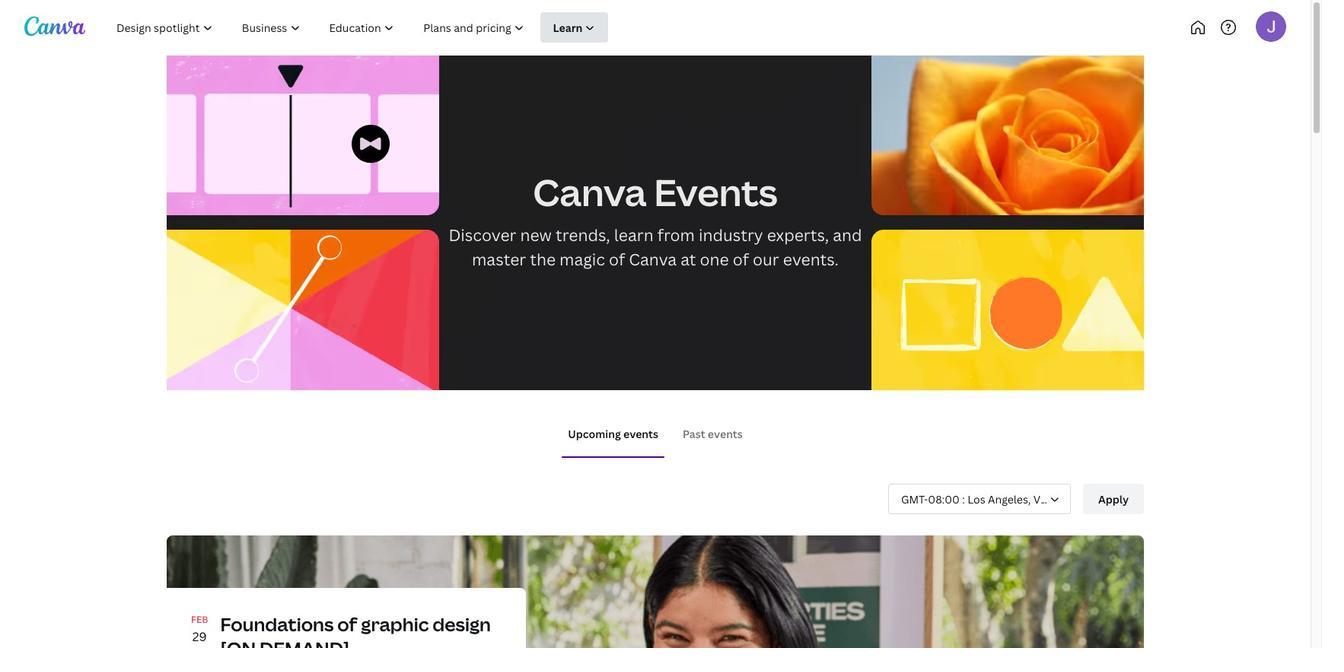 Task type: locate. For each thing, give the bounding box(es) containing it.
and
[[833, 225, 862, 246]]

canva down learn
[[629, 249, 677, 270]]

events right past
[[708, 427, 743, 441]]

canva
[[533, 167, 647, 217], [629, 249, 677, 270]]

of left our
[[733, 249, 749, 270]]

08:00
[[928, 492, 960, 507]]

canva up trends,
[[533, 167, 647, 217]]

from
[[657, 225, 695, 246]]

[on
[[220, 636, 256, 649]]

of down learn
[[609, 249, 625, 270]]

events
[[654, 167, 778, 217]]

2 events from the left
[[708, 427, 743, 441]]

0 vertical spatial canva
[[533, 167, 647, 217]]

magic
[[560, 249, 605, 270]]

feb 29
[[191, 614, 208, 645]]

graphic
[[361, 612, 429, 637]]

0 horizontal spatial events
[[623, 427, 658, 441]]

master
[[472, 249, 526, 270]]

feb
[[191, 614, 208, 627]]

the
[[530, 249, 556, 270]]

upcoming
[[568, 427, 621, 441]]

experts,
[[767, 225, 829, 246]]

of left the graphic
[[337, 612, 357, 637]]

demand]
[[260, 636, 349, 649]]

of inside the foundations of graphic design [on demand]
[[337, 612, 357, 637]]

0 horizontal spatial of
[[337, 612, 357, 637]]

1 events from the left
[[623, 427, 658, 441]]

events
[[623, 427, 658, 441], [708, 427, 743, 441]]

1 horizontal spatial events
[[708, 427, 743, 441]]

of
[[609, 249, 625, 270], [733, 249, 749, 270], [337, 612, 357, 637]]

past events
[[683, 427, 743, 441]]

industry
[[699, 225, 763, 246]]

events right upcoming
[[623, 427, 658, 441]]



Task type: describe. For each thing, give the bounding box(es) containing it.
at
[[681, 249, 696, 270]]

gmt-08:00 : los angeles, vancouver, tijuana
[[901, 492, 1129, 507]]

events for upcoming events
[[623, 427, 658, 441]]

los
[[968, 492, 986, 507]]

past
[[683, 427, 705, 441]]

tijuana
[[1093, 492, 1129, 507]]

learn
[[614, 225, 654, 246]]

gmt-
[[901, 492, 928, 507]]

vancouver,
[[1034, 492, 1090, 507]]

1 vertical spatial canva
[[629, 249, 677, 270]]

29
[[192, 628, 207, 645]]

foundations
[[220, 612, 334, 637]]

2 horizontal spatial of
[[733, 249, 749, 270]]

discover
[[449, 225, 516, 246]]

upcoming events
[[568, 427, 658, 441]]

:
[[962, 492, 965, 507]]

foundations of graphic design [on demand]
[[220, 612, 491, 649]]

trends,
[[556, 225, 610, 246]]

angeles,
[[988, 492, 1031, 507]]

top level navigation element
[[104, 12, 660, 43]]

events for past events
[[708, 427, 743, 441]]

our
[[753, 249, 779, 270]]

gmt-08:00 : los angeles, vancouver, tijuana button
[[888, 484, 1129, 515]]

design
[[433, 612, 491, 637]]

new
[[520, 225, 552, 246]]

canva events discover new trends, learn from industry experts, and master the magic of canva at one of our events.
[[449, 167, 862, 270]]

1 horizontal spatial of
[[609, 249, 625, 270]]

events.
[[783, 249, 839, 270]]

one
[[700, 249, 729, 270]]

past events link
[[683, 427, 743, 441]]



Task type: vqa. For each thing, say whether or not it's contained in the screenshot.
at
yes



